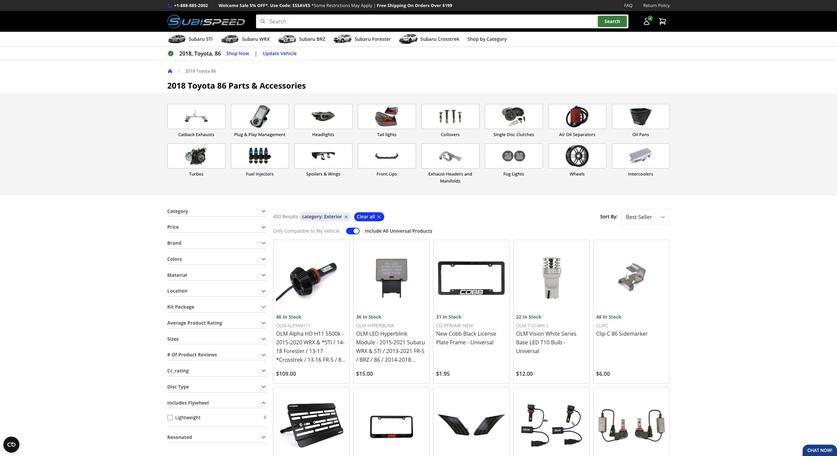 Task type: locate. For each thing, give the bounding box(es) containing it.
1 horizontal spatial sti
[[374, 348, 382, 355]]

2 in from the left
[[363, 314, 368, 320]]

1 stock from the left
[[289, 314, 302, 320]]

flywheel
[[188, 399, 209, 406]]

product inside dropdown button
[[178, 352, 197, 358]]

0 horizontal spatial oil
[[566, 131, 572, 137]]

86 down toyota, in the left of the page
[[211, 68, 216, 74]]

series
[[562, 330, 577, 338]]

1 horizontal spatial olm-
[[356, 322, 368, 329]]

1 vertical spatial led
[[530, 339, 540, 346]]

fuel injectors image
[[231, 144, 289, 168]]

led inside '36 in stock olm-hyperblink olm led hyperblink module - 2015-2021 subaru wrx & sti / 2013-2021 fr-s / brz / 86 / 2014-2018 forester / 2013-2017 crosstrek / 2012-2016 impreza / 2010-2014 outback'
[[370, 330, 379, 338]]

reviews
[[198, 352, 217, 358]]

& left 'play'
[[244, 131, 248, 137]]

diode dynamics h11 sl1 led pair low beam led headlight bulbs - 2015+ wrx / 2013+ ft86 image
[[597, 390, 667, 456]]

stock
[[289, 314, 302, 320], [369, 314, 382, 320], [449, 314, 462, 320], [529, 314, 542, 320], [609, 314, 622, 320]]

1 in from the left
[[283, 314, 288, 320]]

2 horizontal spatial wrx
[[356, 348, 368, 355]]

0 horizontal spatial category
[[167, 208, 188, 214]]

led down the vision
[[530, 339, 540, 346]]

stock inside 48 in stock clipc clip c 86 sidemarker
[[609, 314, 622, 320]]

stock up alphah11
[[289, 314, 302, 320]]

cc_rating button
[[167, 366, 267, 376]]

2018 down 2018,
[[185, 68, 195, 74]]

price
[[167, 224, 179, 230]]

in right the 31
[[443, 314, 448, 320]]

0 horizontal spatial disc
[[167, 383, 177, 390]]

48 in stock clipc clip c 86 sidemarker
[[597, 314, 648, 338]]

5 stock from the left
[[609, 314, 622, 320]]

0 vertical spatial wrx
[[260, 36, 270, 42]]

category inside dropdown button
[[167, 208, 188, 214]]

oil left pans
[[633, 131, 639, 137]]

0 horizontal spatial wrx
[[260, 36, 270, 42]]

1 horizontal spatial crosstrek
[[438, 36, 460, 42]]

olm led hyperblink module - 2015-2021 subaru wrx & sti / 2013-2021 fr-s / brz / 86 / 2014-2018 forester / 2013-2017 crosstrek / 2012-2016 impreza / 2010-2014 outback image
[[356, 243, 427, 313]]

0 horizontal spatial s
[[331, 356, 334, 364]]

in right 36
[[363, 314, 368, 320]]

stock for hyperblink
[[369, 314, 382, 320]]

sale
[[240, 2, 249, 8]]

catback exhausts image
[[168, 104, 225, 129]]

& down "module"
[[369, 348, 373, 355]]

46
[[276, 314, 282, 320]]

lips
[[389, 171, 397, 177]]

0 vertical spatial fr-
[[414, 348, 422, 355]]

1 olm from the left
[[276, 330, 288, 338]]

2021 up 2017
[[400, 348, 413, 355]]

2015- up 18
[[276, 339, 290, 346]]

1 vertical spatial 2021
[[400, 348, 413, 355]]

0 horizontal spatial fr-
[[323, 356, 331, 364]]

s
[[422, 348, 425, 355], [331, 356, 334, 364]]

885-
[[189, 2, 198, 8]]

2018 up 2017
[[399, 356, 411, 364]]

product left rating
[[188, 320, 206, 326]]

shop inside "dropdown button"
[[468, 36, 479, 42]]

wrx up update
[[260, 36, 270, 42]]

subaru right a subaru crosstrek thumbnail image
[[421, 36, 437, 42]]

16
[[316, 356, 322, 364]]

tail lights image
[[358, 104, 416, 129]]

package
[[175, 304, 194, 310]]

in
[[283, 314, 288, 320], [363, 314, 368, 320], [443, 314, 448, 320], [523, 314, 528, 320], [603, 314, 608, 320]]

0 horizontal spatial shop
[[226, 50, 238, 56]]

| left free
[[374, 2, 376, 8]]

0 horizontal spatial olm
[[276, 330, 288, 338]]

brz inside dropdown button
[[317, 36, 326, 42]]

vehicle down a subaru brz thumbnail image
[[281, 50, 297, 56]]

in right 46
[[283, 314, 288, 320]]

0 vertical spatial product
[[188, 320, 206, 326]]

1 vertical spatial fr-
[[323, 356, 331, 364]]

1 horizontal spatial disc
[[507, 131, 516, 137]]

oil inside button
[[566, 131, 572, 137]]

1 vertical spatial toyota
[[188, 80, 215, 91]]

welcome sale 5% off*. use code: sssave5
[[219, 2, 311, 8]]

2 vertical spatial wrx
[[356, 348, 368, 355]]

- right "module"
[[377, 339, 378, 346]]

1 horizontal spatial vehicle
[[324, 228, 340, 234]]

subaru up now
[[242, 36, 258, 42]]

86 inside 46 in stock olm-alphah11 olm alpha hd h11 5500k - 2015-2020 wrx & *sti / 14- 18 forester / 13-17 *crosstrek / 13-16 fr-s / 86 / brz
[[339, 356, 345, 364]]

1 2015- from the left
[[276, 339, 290, 346]]

2 stock from the left
[[369, 314, 382, 320]]

stock up pframe-
[[449, 314, 462, 320]]

olm- inside 22 in stock olm-t10-wh-1 olm vision white series base led t10 bulb - universal
[[517, 322, 528, 329]]

1 vertical spatial brz
[[360, 356, 370, 364]]

2 vertical spatial brz
[[280, 365, 289, 372]]

&
[[252, 80, 258, 91], [244, 131, 248, 137], [324, 171, 327, 177], [317, 339, 321, 346], [369, 348, 373, 355]]

forester inside 46 in stock olm-alphah11 olm alpha hd h11 5500k - 2015-2020 wrx & *sti / 14- 18 forester / 13-17 *crosstrek / 13-16 fr-s / 86 / brz
[[284, 348, 305, 355]]

oil pans image
[[612, 104, 670, 129]]

86 inside 48 in stock clipc clip c 86 sidemarker
[[612, 330, 618, 338]]

+1-888-885-2002 link
[[174, 2, 208, 9]]

13- up 16
[[309, 348, 317, 355]]

5 in from the left
[[603, 314, 608, 320]]

2013- up the 2014-
[[386, 348, 400, 355]]

brz up $15.00
[[360, 356, 370, 364]]

forester left a subaru crosstrek thumbnail image
[[372, 36, 391, 42]]

subaru brz button
[[278, 33, 326, 47]]

sizes button
[[167, 334, 267, 344]]

2018 for 2018 toyota 86 parts & accessories
[[167, 80, 186, 91]]

spoilers & wings image
[[295, 144, 352, 168]]

base
[[517, 339, 528, 346]]

clear
[[357, 213, 369, 220]]

oil pans button
[[612, 104, 670, 138]]

1 vertical spatial vehicle
[[324, 228, 340, 234]]

olm up base
[[517, 330, 528, 338]]

category for category : exterior
[[302, 213, 322, 220]]

wrx inside '36 in stock olm-hyperblink olm led hyperblink module - 2015-2021 subaru wrx & sti / 2013-2021 fr-s / brz / 86 / 2014-2018 forester / 2013-2017 crosstrek / 2012-2016 impreza / 2010-2014 outback'
[[356, 348, 368, 355]]

1 vertical spatial universal
[[471, 339, 494, 346]]

universal inside 22 in stock olm-t10-wh-1 olm vision white series base led t10 bulb - universal
[[517, 348, 540, 355]]

0 vertical spatial toyota
[[196, 68, 210, 74]]

olm led h11 bulbs mkii compact (cree) - universal image
[[517, 390, 587, 456]]

includes
[[167, 399, 187, 406]]

0 vertical spatial brz
[[317, 36, 326, 42]]

0 horizontal spatial led
[[370, 330, 379, 338]]

crosstrek down search input field
[[438, 36, 460, 42]]

in for hyperblink
[[363, 314, 368, 320]]

1 horizontal spatial fr-
[[414, 348, 422, 355]]

0 vertical spatial led
[[370, 330, 379, 338]]

0 vertical spatial s
[[422, 348, 425, 355]]

2013- up 2012-
[[382, 365, 396, 372]]

vehicle inside button
[[281, 50, 297, 56]]

on
[[408, 2, 414, 8]]

spoilers & wings button
[[294, 144, 353, 185]]

1 horizontal spatial |
[[374, 2, 376, 8]]

clipc
[[597, 322, 609, 329]]

stock for pframe-
[[449, 314, 462, 320]]

subaru sti license plate frame in black - universal image
[[356, 390, 427, 456]]

86 right toyota, in the left of the page
[[215, 50, 221, 57]]

1 vertical spatial forester
[[284, 348, 305, 355]]

0 vertical spatial forester
[[372, 36, 391, 42]]

1 horizontal spatial wrx
[[304, 339, 315, 346]]

sti inside subaru sti dropdown button
[[206, 36, 213, 42]]

0 horizontal spatial vehicle
[[281, 50, 297, 56]]

subaru forester button
[[334, 33, 391, 47]]

2021 down the hyperblink
[[394, 339, 406, 346]]

forester up impreza
[[356, 365, 377, 372]]

subaru right a subaru brz thumbnail image
[[299, 36, 316, 42]]

disc inside button
[[507, 131, 516, 137]]

1 horizontal spatial oil
[[633, 131, 639, 137]]

stock for clip
[[609, 314, 622, 320]]

2 olm- from the left
[[356, 322, 368, 329]]

wrx inside 46 in stock olm-alphah11 olm alpha hd h11 5500k - 2015-2020 wrx & *sti / 14- 18 forester / 13-17 *crosstrek / 13-16 fr-s / 86 / brz
[[304, 339, 315, 346]]

1 olm- from the left
[[276, 322, 288, 329]]

brz left a subaru forester thumbnail image
[[317, 36, 326, 42]]

subaru right a subaru forester thumbnail image
[[355, 36, 371, 42]]

2 2015- from the left
[[380, 339, 394, 346]]

*some
[[312, 2, 326, 8]]

universal
[[390, 228, 411, 234], [471, 339, 494, 346], [517, 348, 540, 355]]

home image
[[167, 68, 173, 74]]

1 vertical spatial s
[[331, 356, 334, 364]]

sort by:
[[601, 213, 618, 220]]

air oil separators
[[560, 131, 596, 137]]

1 vertical spatial disc
[[167, 383, 177, 390]]

olm- inside '36 in stock olm-hyperblink olm led hyperblink module - 2015-2021 subaru wrx & sti / 2013-2021 fr-s / brz / 86 / 2014-2018 forester / 2013-2017 crosstrek / 2012-2016 impreza / 2010-2014 outback'
[[356, 322, 368, 329]]

grimmspeed front license plate relocation kit - 2018+ subaru wrx / sti / 13-22 toyota gr86 / subaru brz image
[[276, 390, 347, 456]]

stock inside 31 in stock co-pframe-new new cobb black license plate frame - universal
[[449, 314, 462, 320]]

2015-
[[276, 339, 290, 346], [380, 339, 394, 346]]

1 horizontal spatial s
[[422, 348, 425, 355]]

front lips image
[[358, 144, 416, 168]]

in for pframe-
[[443, 314, 448, 320]]

0 horizontal spatial universal
[[390, 228, 411, 234]]

air oil separators image
[[549, 104, 606, 129]]

cc_rating
[[167, 367, 189, 374]]

universal right all
[[390, 228, 411, 234]]

2015- down the hyperblink
[[380, 339, 394, 346]]

lightweight
[[175, 414, 201, 421]]

0 vertical spatial 2018
[[185, 68, 195, 74]]

olm- down 36
[[356, 322, 368, 329]]

3 in from the left
[[443, 314, 448, 320]]

1 horizontal spatial universal
[[471, 339, 494, 346]]

oil
[[566, 131, 572, 137], [633, 131, 639, 137]]

- inside 22 in stock olm-t10-wh-1 olm vision white series base led t10 bulb - universal
[[564, 339, 566, 346]]

2 horizontal spatial brz
[[360, 356, 370, 364]]

4 in from the left
[[523, 314, 528, 320]]

1 horizontal spatial shop
[[468, 36, 479, 42]]

1 vertical spatial 2018
[[167, 80, 186, 91]]

1 vertical spatial wrx
[[304, 339, 315, 346]]

clip c 86 sidemarker image
[[597, 243, 667, 313]]

crosstrek up impreza
[[356, 374, 380, 381]]

|
[[374, 2, 376, 8], [255, 50, 258, 57]]

front lips button
[[358, 144, 416, 185]]

forester inside '36 in stock olm-hyperblink olm led hyperblink module - 2015-2021 subaru wrx & sti / 2013-2021 fr-s / brz / 86 / 2014-2018 forester / 2013-2017 crosstrek / 2012-2016 impreza / 2010-2014 outback'
[[356, 365, 377, 372]]

oil right air
[[566, 131, 572, 137]]

toyota,
[[194, 50, 214, 57]]

stock up t10-
[[529, 314, 542, 320]]

olm- inside 46 in stock olm-alphah11 olm alpha hd h11 5500k - 2015-2020 wrx & *sti / 14- 18 forester / 13-17 *crosstrek / 13-16 fr-s / 86 / brz
[[276, 322, 288, 329]]

sti down "module"
[[374, 348, 382, 355]]

13- right "*crosstrek"
[[308, 356, 316, 364]]

disc left type
[[167, 383, 177, 390]]

in inside 46 in stock olm-alphah11 olm alpha hd h11 5500k - 2015-2020 wrx & *sti / 14- 18 forester / 13-17 *crosstrek / 13-16 fr-s / 86 / brz
[[283, 314, 288, 320]]

shop left now
[[226, 50, 238, 56]]

average
[[167, 320, 186, 326]]

toyota down toyota, in the left of the page
[[196, 68, 210, 74]]

& inside 46 in stock olm-alphah11 olm alpha hd h11 5500k - 2015-2020 wrx & *sti / 14- 18 forester / 13-17 *crosstrek / 13-16 fr-s / 86 / brz
[[317, 339, 321, 346]]

86 left the 2014-
[[374, 356, 380, 364]]

1 horizontal spatial category
[[302, 213, 322, 220]]

disc type
[[167, 383, 189, 390]]

headlights button
[[294, 104, 353, 138]]

vehicle right my
[[324, 228, 340, 234]]

free
[[377, 2, 387, 8]]

only compatible to my vehicle
[[273, 228, 340, 234]]

subaru for subaru sti
[[189, 36, 205, 42]]

olm inside 46 in stock olm-alphah11 olm alpha hd h11 5500k - 2015-2020 wrx & *sti / 14- 18 forester / 13-17 *crosstrek / 13-16 fr-s / 86 / brz
[[276, 330, 288, 338]]

0 horizontal spatial crosstrek
[[356, 374, 380, 381]]

1 vertical spatial 2013-
[[382, 365, 396, 372]]

0 horizontal spatial 2015-
[[276, 339, 290, 346]]

0 horizontal spatial |
[[255, 50, 258, 57]]

in right 22
[[523, 314, 528, 320]]

2 oil from the left
[[633, 131, 639, 137]]

0 vertical spatial sti
[[206, 36, 213, 42]]

1 vertical spatial sti
[[374, 348, 382, 355]]

in inside 22 in stock olm-t10-wh-1 olm vision white series base led t10 bulb - universal
[[523, 314, 528, 320]]

3 stock from the left
[[449, 314, 462, 320]]

86 down 14-
[[339, 356, 345, 364]]

sssave5
[[293, 2, 311, 8]]

& left *sti
[[317, 339, 321, 346]]

sti up toyota, in the left of the page
[[206, 36, 213, 42]]

in inside 48 in stock clipc clip c 86 sidemarker
[[603, 314, 608, 320]]

brz inside '36 in stock olm-hyperblink olm led hyperblink module - 2015-2021 subaru wrx & sti / 2013-2021 fr-s / brz / 86 / 2014-2018 forester / 2013-2017 crosstrek / 2012-2016 impreza / 2010-2014 outback'
[[360, 356, 370, 364]]

shop inside "link"
[[226, 50, 238, 56]]

category up price
[[167, 208, 188, 214]]

brz down "*crosstrek"
[[280, 365, 289, 372]]

wrx for olm alpha hd h11 5500k - 2015-2020 wrx & *sti / 14- 18 forester / 13-17 *crosstrek / 13-16 fr-s / 86 / brz
[[304, 339, 315, 346]]

olm- down 46
[[276, 322, 288, 329]]

forester down 2020
[[284, 348, 305, 355]]

1 horizontal spatial brz
[[317, 36, 326, 42]]

subaru up 2018, toyota, 86
[[189, 36, 205, 42]]

disc
[[507, 131, 516, 137], [167, 383, 177, 390]]

1 vertical spatial crosstrek
[[356, 374, 380, 381]]

wrx down "module"
[[356, 348, 368, 355]]

colors
[[167, 256, 182, 262]]

category up to
[[302, 213, 322, 220]]

universal down license on the bottom right of the page
[[471, 339, 494, 346]]

tail lights
[[377, 131, 397, 137]]

in inside '36 in stock olm-hyperblink olm led hyperblink module - 2015-2021 subaru wrx & sti / 2013-2021 fr-s / brz / 86 / 2014-2018 forester / 2013-2017 crosstrek / 2012-2016 impreza / 2010-2014 outback'
[[363, 314, 368, 320]]

- up 14-
[[342, 330, 344, 338]]

injectors
[[256, 171, 274, 177]]

olm up "module"
[[356, 330, 368, 338]]

olm inside '36 in stock olm-hyperblink olm led hyperblink module - 2015-2021 subaru wrx & sti / 2013-2021 fr-s / brz / 86 / 2014-2018 forester / 2013-2017 crosstrek / 2012-2016 impreza / 2010-2014 outback'
[[356, 330, 368, 338]]

2018 down home icon
[[167, 80, 186, 91]]

31 in stock co-pframe-new new cobb black license plate frame - universal
[[436, 314, 497, 346]]

bulb
[[551, 339, 563, 346]]

resonated button
[[167, 432, 267, 443]]

1 vertical spatial |
[[255, 50, 258, 57]]

plug & play management
[[234, 131, 286, 137]]

toyota for 2018 toyota 86 parts & accessories
[[188, 80, 215, 91]]

| right now
[[255, 50, 258, 57]]

4 stock from the left
[[529, 314, 542, 320]]

shop left by
[[468, 36, 479, 42]]

alpha
[[289, 330, 304, 338]]

- inside '36 in stock olm-hyperblink olm led hyperblink module - 2015-2021 subaru wrx & sti / 2013-2021 fr-s / brz / 86 / 2014-2018 forester / 2013-2017 crosstrek / 2012-2016 impreza / 2010-2014 outback'
[[377, 339, 378, 346]]

86 right c
[[612, 330, 618, 338]]

led down hyperblink
[[370, 330, 379, 338]]

2 horizontal spatial universal
[[517, 348, 540, 355]]

olm for olm led hyperblink module - 2015-2021 subaru wrx & sti / 2013-2021 fr-s / brz / 86 / 2014-2018 forester / 2013-2017 crosstrek / 2012-2016 impreza / 2010-2014 outback
[[356, 330, 368, 338]]

olm- down 22
[[517, 322, 528, 329]]

36 in stock olm-hyperblink olm led hyperblink module - 2015-2021 subaru wrx & sti / 2013-2021 fr-s / brz / 86 / 2014-2018 forester / 2013-2017 crosstrek / 2012-2016 impreza / 2010-2014 outback
[[356, 314, 425, 398]]

air
[[560, 131, 565, 137]]

subaru down the hyperblink
[[407, 339, 425, 346]]

olm for olm alpha hd h11 5500k - 2015-2020 wrx & *sti / 14- 18 forester / 13-17 *crosstrek / 13-16 fr-s / 86 / brz
[[276, 330, 288, 338]]

kit package
[[167, 304, 194, 310]]

3 olm- from the left
[[517, 322, 528, 329]]

license
[[478, 330, 497, 338]]

1 vertical spatial 13-
[[308, 356, 316, 364]]

wrx down the hd
[[304, 339, 315, 346]]

2 olm from the left
[[356, 330, 368, 338]]

1 oil from the left
[[566, 131, 572, 137]]

exhaust headers and manifolds button
[[421, 144, 480, 185]]

wrx for olm led hyperblink module - 2015-2021 subaru wrx & sti / 2013-2021 fr-s / brz / 86 / 2014-2018 forester / 2013-2017 crosstrek / 2012-2016 impreza / 2010-2014 outback
[[356, 348, 368, 355]]

Select... button
[[622, 209, 670, 225]]

2 vertical spatial universal
[[517, 348, 540, 355]]

category
[[487, 36, 507, 42]]

open widget image
[[3, 437, 19, 453]]

22 in stock olm-t10-wh-1 olm vision white series base led t10 bulb - universal
[[517, 314, 577, 355]]

olm left alpha
[[276, 330, 288, 338]]

subaru inside dropdown button
[[189, 36, 205, 42]]

Lightweight button
[[167, 415, 173, 420]]

0 vertical spatial disc
[[507, 131, 516, 137]]

0 vertical spatial universal
[[390, 228, 411, 234]]

48
[[597, 314, 602, 320]]

stock for alphah11
[[289, 314, 302, 320]]

- inside 31 in stock co-pframe-new new cobb black license plate frame - universal
[[468, 339, 469, 346]]

$15.00
[[356, 370, 373, 378]]

crosstrek inside dropdown button
[[438, 36, 460, 42]]

0 vertical spatial crosstrek
[[438, 36, 460, 42]]

frame
[[450, 339, 466, 346]]

0 vertical spatial vehicle
[[281, 50, 297, 56]]

stock up hyperblink
[[369, 314, 382, 320]]

in right 48
[[603, 314, 608, 320]]

in inside 31 in stock co-pframe-new new cobb black license plate frame - universal
[[443, 314, 448, 320]]

product right of
[[178, 352, 197, 358]]

1 horizontal spatial olm
[[356, 330, 368, 338]]

2 horizontal spatial olm-
[[517, 322, 528, 329]]

0 vertical spatial shop
[[468, 36, 479, 42]]

1 vertical spatial shop
[[226, 50, 238, 56]]

1 horizontal spatial 2015-
[[380, 339, 394, 346]]

restrictions
[[327, 2, 350, 8]]

t10
[[541, 339, 550, 346]]

2018, toyota, 86
[[179, 50, 221, 57]]

-
[[342, 330, 344, 338], [377, 339, 378, 346], [468, 339, 469, 346], [564, 339, 566, 346]]

toyota down 2018 toyota 86
[[188, 80, 215, 91]]

stock inside '36 in stock olm-hyperblink olm led hyperblink module - 2015-2021 subaru wrx & sti / 2013-2021 fr-s / brz / 86 / 2014-2018 forester / 2013-2017 crosstrek / 2012-2016 impreza / 2010-2014 outback'
[[369, 314, 382, 320]]

0 vertical spatial 2021
[[394, 339, 406, 346]]

2 horizontal spatial olm
[[517, 330, 528, 338]]

0 horizontal spatial olm-
[[276, 322, 288, 329]]

# of product reviews
[[167, 352, 217, 358]]

2014
[[395, 382, 408, 390]]

welcome
[[219, 2, 239, 8]]

2018 toyota 86
[[185, 68, 216, 74]]

0 horizontal spatial brz
[[280, 365, 289, 372]]

5500k
[[326, 330, 341, 338]]

2020
[[290, 339, 303, 346]]

0 horizontal spatial sti
[[206, 36, 213, 42]]

1 horizontal spatial led
[[530, 339, 540, 346]]

2 vertical spatial 2018
[[399, 356, 411, 364]]

product
[[188, 320, 206, 326], [178, 352, 197, 358]]

stock inside 22 in stock olm-t10-wh-1 olm vision white series base led t10 bulb - universal
[[529, 314, 542, 320]]

intercoolers image
[[612, 144, 670, 168]]

stock right 48
[[609, 314, 622, 320]]

shop now
[[226, 50, 249, 56]]

3 olm from the left
[[517, 330, 528, 338]]

1 vertical spatial product
[[178, 352, 197, 358]]

a subaru sti thumbnail image image
[[167, 34, 186, 44]]

in for t10-
[[523, 314, 528, 320]]

stock inside 46 in stock olm-alphah11 olm alpha hd h11 5500k - 2015-2020 wrx & *sti / 14- 18 forester / 13-17 *crosstrek / 13-16 fr-s / 86 / brz
[[289, 314, 302, 320]]

single disc clutches button
[[485, 104, 543, 138]]

disc right single
[[507, 131, 516, 137]]

- right bulb
[[564, 339, 566, 346]]

now
[[239, 50, 249, 56]]

in for alphah11
[[283, 314, 288, 320]]

air oil separators button
[[549, 104, 607, 138]]

universal down base
[[517, 348, 540, 355]]

2 vertical spatial forester
[[356, 365, 377, 372]]

- down black
[[468, 339, 469, 346]]



Task type: describe. For each thing, give the bounding box(es) containing it.
- inside 46 in stock olm-alphah11 olm alpha hd h11 5500k - 2015-2020 wrx & *sti / 14- 18 forester / 13-17 *crosstrek / 13-16 fr-s / 86 / brz
[[342, 330, 344, 338]]

compatible
[[285, 228, 310, 234]]

outback
[[356, 391, 377, 398]]

catback exhausts
[[178, 131, 215, 137]]

*crosstrek
[[276, 356, 303, 364]]

module
[[356, 339, 375, 346]]

a subaru wrx thumbnail image image
[[221, 34, 240, 44]]

36
[[356, 314, 362, 320]]

faq link
[[625, 2, 633, 9]]

# of product reviews button
[[167, 350, 267, 360]]

olm- for olm vision white series base led t10 bulb - universal
[[517, 322, 528, 329]]

lights
[[386, 131, 397, 137]]

headlights
[[313, 131, 335, 137]]

headlights image
[[295, 104, 352, 129]]

$6.00
[[597, 370, 610, 378]]

single disc clutches
[[494, 131, 534, 137]]

2018 for 2018 toyota 86
[[185, 68, 195, 74]]

*sti
[[322, 339, 332, 346]]

headers
[[446, 171, 463, 177]]

exhaust headers and manifolds image
[[422, 144, 479, 168]]

forester inside subaru forester dropdown button
[[372, 36, 391, 42]]

search input field
[[256, 14, 629, 28]]

new
[[463, 322, 473, 329]]

5%
[[250, 2, 256, 8]]

subaru for subaru brz
[[299, 36, 316, 42]]

oil pans
[[633, 131, 650, 137]]

catback
[[178, 131, 195, 137]]

white
[[546, 330, 560, 338]]

& inside '36 in stock olm-hyperblink olm led hyperblink module - 2015-2021 subaru wrx & sti / 2013-2021 fr-s / brz / 86 / 2014-2018 forester / 2013-2017 crosstrek / 2012-2016 impreza / 2010-2014 outback'
[[369, 348, 373, 355]]

& left wings at the top of page
[[324, 171, 327, 177]]

+1-888-885-2002
[[174, 2, 208, 8]]

single disc clutches image
[[485, 104, 543, 129]]

location button
[[167, 286, 267, 296]]

0 vertical spatial |
[[374, 2, 376, 8]]

$12.00
[[517, 370, 533, 378]]

subispeed logo image
[[167, 14, 245, 28]]

brz inside 46 in stock olm-alphah11 olm alpha hd h11 5500k - 2015-2020 wrx & *sti / 14- 18 forester / 13-17 *crosstrek / 13-16 fr-s / 86 / brz
[[280, 365, 289, 372]]

subaru for subaru wrx
[[242, 36, 258, 42]]

cobb
[[449, 330, 462, 338]]

front lips
[[377, 171, 397, 177]]

material
[[167, 272, 187, 278]]

shipping
[[388, 2, 406, 8]]

oil inside "button"
[[633, 131, 639, 137]]

*some restrictions may apply | free shipping on orders over $199
[[312, 2, 453, 8]]

hyperblink
[[368, 322, 394, 329]]

black
[[464, 330, 477, 338]]

450
[[273, 213, 281, 220]]

alphah11
[[288, 322, 311, 329]]

policy
[[659, 2, 670, 8]]

button image
[[643, 17, 651, 25]]

hyperblink
[[381, 330, 408, 338]]

2018 inside '36 in stock olm-hyperblink olm led hyperblink module - 2015-2021 subaru wrx & sti / 2013-2021 fr-s / brz / 86 / 2014-2018 forester / 2013-2017 crosstrek / 2012-2016 impreza / 2010-2014 outback'
[[399, 356, 411, 364]]

a subaru crosstrek thumbnail image image
[[399, 34, 418, 44]]

subaru wrx button
[[221, 33, 270, 47]]

2015- inside '36 in stock olm-hyperblink olm led hyperblink module - 2015-2021 subaru wrx & sti / 2013-2021 fr-s / brz / 86 / 2014-2018 forester / 2013-2017 crosstrek / 2012-2016 impreza / 2010-2014 outback'
[[380, 339, 394, 346]]

category button
[[167, 206, 267, 216]]

plug & play management button
[[231, 104, 289, 138]]

0 vertical spatial 13-
[[309, 348, 317, 355]]

led inside 22 in stock olm-t10-wh-1 olm vision white series base led t10 bulb - universal
[[530, 339, 540, 346]]

toyota for 2018 toyota 86
[[196, 68, 210, 74]]

fog lights image
[[485, 144, 543, 168]]

material button
[[167, 270, 267, 280]]

2018,
[[179, 50, 193, 57]]

category for category
[[167, 208, 188, 214]]

intercoolers
[[629, 171, 654, 177]]

$199
[[443, 2, 453, 8]]

clip
[[597, 330, 606, 338]]

olm- for olm alpha hd h11 5500k - 2015-2020 wrx & *sti / 14- 18 forester / 13-17 *crosstrek / 13-16 fr-s / 86 / brz
[[276, 322, 288, 329]]

rating
[[207, 320, 222, 326]]

select... image
[[661, 214, 666, 220]]

crosstrek inside '36 in stock olm-hyperblink olm led hyperblink module - 2015-2021 subaru wrx & sti / 2013-2021 fr-s / brz / 86 / 2014-2018 forester / 2013-2017 crosstrek / 2012-2016 impreza / 2010-2014 outback'
[[356, 374, 380, 381]]

intercoolers button
[[612, 144, 670, 185]]

clear all
[[357, 213, 375, 220]]

olm vision white series base led t10 bulb - universal image
[[517, 243, 587, 313]]

s inside '36 in stock olm-hyperblink olm led hyperblink module - 2015-2021 subaru wrx & sti / 2013-2021 fr-s / brz / 86 / 2014-2018 forester / 2013-2017 crosstrek / 2012-2016 impreza / 2010-2014 outback'
[[422, 348, 425, 355]]

wrx inside dropdown button
[[260, 36, 270, 42]]

include all universal products
[[365, 228, 433, 234]]

shop for shop now
[[226, 50, 238, 56]]

plate
[[436, 339, 449, 346]]

morimoto xb led sidemarker lights - 2013-2021 frs / brz / 86 image
[[436, 390, 507, 456]]

s inside 46 in stock olm-alphah11 olm alpha hd h11 5500k - 2015-2020 wrx & *sti / 14- 18 forester / 13-17 *crosstrek / 13-16 fr-s / 86 / brz
[[331, 356, 334, 364]]

6
[[264, 414, 267, 420]]

wh-
[[537, 322, 546, 329]]

average product rating button
[[167, 318, 267, 328]]

olm alpha hd h11 5500k - 2015-2020 wrx & *sti / 14-18 forester / 13-17 *crosstrek / 13-16 fr-s / 86 / brz image
[[276, 243, 347, 313]]

2015- inside 46 in stock olm-alphah11 olm alpha hd h11 5500k - 2015-2020 wrx & *sti / 14- 18 forester / 13-17 *crosstrek / 13-16 fr-s / 86 / brz
[[276, 339, 290, 346]]

faq
[[625, 2, 633, 8]]

fog lights button
[[485, 144, 543, 185]]

fuel injectors
[[246, 171, 274, 177]]

sort
[[601, 213, 610, 220]]

code:
[[279, 2, 291, 8]]

universal inside 31 in stock co-pframe-new new cobb black license plate frame - universal
[[471, 339, 494, 346]]

a subaru forester thumbnail image image
[[334, 34, 352, 44]]

86 left parts
[[217, 80, 227, 91]]

sti inside '36 in stock olm-hyperblink olm led hyperblink module - 2015-2021 subaru wrx & sti / 2013-2021 fr-s / brz / 86 / 2014-2018 forester / 2013-2017 crosstrek / 2012-2016 impreza / 2010-2014 outback'
[[374, 348, 382, 355]]

subaru crosstrek button
[[399, 33, 460, 47]]

disc inside dropdown button
[[167, 383, 177, 390]]

18
[[276, 348, 282, 355]]

catback exhausts button
[[167, 104, 226, 138]]

exhausts
[[196, 131, 215, 137]]

clutches
[[517, 131, 534, 137]]

0 vertical spatial 2013-
[[386, 348, 400, 355]]

exterior
[[324, 213, 342, 220]]

new cobb black license plate frame - universal image
[[436, 243, 507, 313]]

subaru crosstrek
[[421, 36, 460, 42]]

kit
[[167, 304, 174, 310]]

wheels image
[[549, 144, 606, 168]]

subaru inside '36 in stock olm-hyperblink olm led hyperblink module - 2015-2021 subaru wrx & sti / 2013-2021 fr-s / brz / 86 / 2014-2018 forester / 2013-2017 crosstrek / 2012-2016 impreza / 2010-2014 outback'
[[407, 339, 425, 346]]

stock for t10-
[[529, 314, 542, 320]]

turbos image
[[168, 144, 225, 168]]

subaru for subaru forester
[[355, 36, 371, 42]]

product inside dropdown button
[[188, 320, 206, 326]]

450 results
[[273, 213, 298, 220]]

my
[[317, 228, 323, 234]]

shop by category button
[[468, 33, 507, 47]]

subaru for subaru crosstrek
[[421, 36, 437, 42]]

wheels
[[570, 171, 585, 177]]

fr- inside 46 in stock olm-alphah11 olm alpha hd h11 5500k - 2015-2020 wrx & *sti / 14- 18 forester / 13-17 *crosstrek / 13-16 fr-s / 86 / brz
[[323, 356, 331, 364]]

a subaru brz thumbnail image image
[[278, 34, 297, 44]]

management
[[258, 131, 286, 137]]

olm inside 22 in stock olm-t10-wh-1 olm vision white series base led t10 bulb - universal
[[517, 330, 528, 338]]

fr- inside '36 in stock olm-hyperblink olm led hyperblink module - 2015-2021 subaru wrx & sti / 2013-2021 fr-s / brz / 86 / 2014-2018 forester / 2013-2017 crosstrek / 2012-2016 impreza / 2010-2014 outback'
[[414, 348, 422, 355]]

subaru sti
[[189, 36, 213, 42]]

return policy
[[644, 2, 670, 8]]

kit package button
[[167, 302, 267, 312]]

plug & play management image
[[231, 104, 289, 129]]

$109.00
[[276, 370, 296, 378]]

in for clip
[[603, 314, 608, 320]]

lights
[[512, 171, 524, 177]]

86 inside '36 in stock olm-hyperblink olm led hyperblink module - 2015-2021 subaru wrx & sti / 2013-2021 fr-s / brz / 86 / 2014-2018 forester / 2013-2017 crosstrek / 2012-2016 impreza / 2010-2014 outback'
[[374, 356, 380, 364]]

olm- for olm led hyperblink module - 2015-2021 subaru wrx & sti / 2013-2021 fr-s / brz / 86 / 2014-2018 forester / 2013-2017 crosstrek / 2012-2016 impreza / 2010-2014 outback
[[356, 322, 368, 329]]

coilovers image
[[422, 104, 479, 129]]

& right parts
[[252, 80, 258, 91]]

shop for shop by category
[[468, 36, 479, 42]]

resonated
[[167, 434, 192, 440]]

fuel injectors button
[[231, 144, 289, 185]]

coilovers
[[441, 131, 460, 137]]

of
[[172, 352, 177, 358]]

h11
[[314, 330, 324, 338]]



Task type: vqa. For each thing, say whether or not it's contained in the screenshot.
*STI
yes



